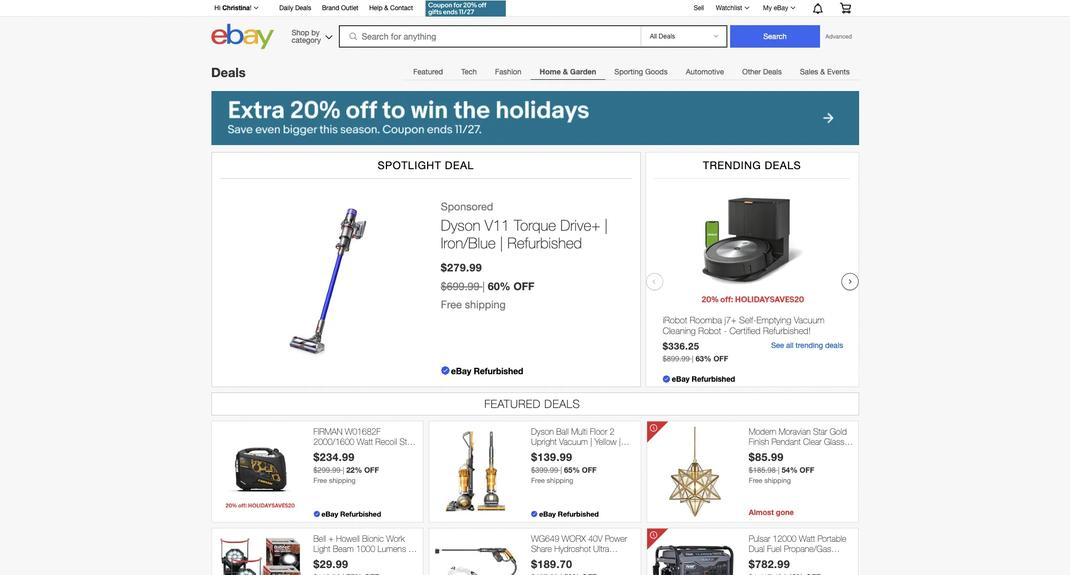 Task type: vqa. For each thing, say whether or not it's contained in the screenshot.
We understand that things can happen that are out of your control as a seller. When they do, we have your back. Learn more about seller protection . in the bottom of the page
no



Task type: locate. For each thing, give the bounding box(es) containing it.
- down "j7+" on the right bottom of page
[[724, 326, 727, 336]]

generator inside firman w01682f 2000/1600 watt recoil start inverter generator - refurbished
[[342, 447, 377, 457]]

start right the recoil
[[400, 437, 416, 447]]

0 horizontal spatial portable
[[531, 554, 561, 564]]

shipping down 54%
[[765, 477, 791, 485]]

generator up g12kbn
[[749, 554, 785, 564]]

your shopping cart image
[[840, 3, 852, 13]]

2 horizontal spatial -
[[724, 326, 727, 336]]

home & garden link
[[531, 61, 606, 82]]

certified down upright at bottom
[[531, 447, 561, 457]]

1 horizontal spatial portable
[[818, 534, 847, 544]]

off right 60%
[[514, 280, 535, 292]]

1 horizontal spatial start
[[815, 554, 832, 564]]

1 vertical spatial dyson
[[531, 427, 554, 436]]

home & garden
[[540, 67, 597, 76]]

0 vertical spatial vacuum
[[794, 315, 825, 326]]

0 horizontal spatial featured
[[414, 67, 443, 76]]

0 vertical spatial star
[[814, 427, 828, 436]]

off for $139.99
[[582, 466, 597, 475]]

dyson ball multi floor 2 upright vacuum | yellow | certified refurbished link
[[531, 427, 636, 457]]

start inside pulsar 12000 watt portable dual fuel propane/gas generator electric start g12kbn
[[815, 554, 832, 564]]

& for events
[[821, 67, 826, 76]]

see
[[771, 341, 784, 350]]

free inside $139.99 $399.99 | 65% off free shipping
[[531, 477, 545, 485]]

light down the glass
[[820, 447, 837, 457]]

certified down the self-
[[730, 326, 761, 336]]

0 vertical spatial featured
[[414, 67, 443, 76]]

shipping down 65%
[[547, 477, 574, 485]]

hi christina !
[[215, 4, 252, 12]]

| left 54%
[[778, 466, 780, 475]]

0 horizontal spatial &
[[385, 4, 389, 12]]

generator for $782.99
[[749, 554, 785, 564]]

off right 65%
[[582, 466, 597, 475]]

1 vertical spatial vacuum
[[559, 437, 588, 447]]

1 vertical spatial portable
[[531, 554, 561, 564]]

by
[[312, 28, 320, 37]]

0 vertical spatial certified
[[730, 326, 761, 336]]

shipping
[[465, 298, 506, 311], [329, 477, 356, 485], [547, 477, 574, 485], [765, 477, 791, 485]]

1 horizontal spatial &
[[563, 67, 568, 76]]

refurbished down 63%
[[692, 374, 735, 383]]

& inside the home & garden link
[[563, 67, 568, 76]]

1 horizontal spatial certified
[[730, 326, 761, 336]]

free inside '$85.99 $185.98 | 54% off free shipping'
[[749, 477, 763, 485]]

| down v11
[[500, 234, 504, 252]]

refurbished!
[[763, 326, 811, 336]]

$299.99
[[314, 466, 341, 475]]

my
[[764, 4, 772, 12]]

automotive
[[686, 67, 724, 76]]

0 horizontal spatial vacuum
[[559, 437, 588, 447]]

0 horizontal spatial certified
[[531, 447, 561, 457]]

light inside the bell + howell bionic work light beam 1000 lumens 9 bright led rechargeable- 2pack
[[314, 544, 331, 554]]

1 vertical spatial light
[[314, 544, 331, 554]]

1 vertical spatial generator
[[749, 554, 785, 564]]

generator up 22%
[[342, 447, 377, 457]]

dual
[[749, 544, 765, 554]]

1 vertical spatial watt
[[799, 534, 816, 544]]

sponsored dyson v11 torque drive+ | iron/blue | refurbished
[[441, 200, 608, 252]]

1 vertical spatial -
[[379, 447, 382, 457]]

free inside $234.99 $299.99 | 22% off free shipping
[[314, 477, 327, 485]]

& inside sales & events "link"
[[821, 67, 826, 76]]

almost
[[749, 508, 774, 517]]

portable up propane/gas
[[818, 534, 847, 544]]

deal
[[445, 159, 474, 171]]

2pack
[[314, 565, 336, 574]]

pulsar 12000 watt portable dual fuel propane/gas generator electric start g12kbn link
[[749, 534, 854, 574]]

40v
[[589, 534, 603, 544]]

2 vertical spatial -
[[548, 565, 551, 574]]

featured
[[414, 67, 443, 76], [485, 397, 541, 410]]

1 horizontal spatial light
[[820, 447, 837, 457]]

all
[[786, 341, 794, 350]]

gold
[[830, 427, 847, 436]]

& for contact
[[385, 4, 389, 12]]

contact
[[390, 4, 413, 12]]

0 horizontal spatial dyson
[[441, 216, 481, 234]]

hydroshot
[[555, 544, 591, 554]]

free down '$299.99' at the left bottom of page
[[314, 477, 327, 485]]

0 vertical spatial light
[[820, 447, 837, 457]]

$139.99
[[531, 451, 573, 463]]

portable down share
[[531, 554, 561, 564]]

deals
[[295, 4, 311, 12], [211, 65, 246, 80], [763, 67, 782, 76], [765, 159, 802, 171], [545, 397, 581, 410]]

free down $399.99
[[531, 477, 545, 485]]

self-
[[739, 315, 757, 326]]

$85.99
[[749, 451, 784, 463]]

work
[[386, 534, 405, 544]]

vacuum up refurbished!
[[794, 315, 825, 326]]

0 horizontal spatial power
[[563, 554, 585, 564]]

1 horizontal spatial dyson
[[531, 427, 554, 436]]

featured left tech
[[414, 67, 443, 76]]

22%
[[347, 466, 362, 475]]

off for $85.99
[[800, 466, 815, 475]]

- inside firman w01682f 2000/1600 watt recoil start inverter generator - refurbished
[[379, 447, 382, 457]]

$139.99 $399.99 | 65% off free shipping
[[531, 451, 597, 485]]

& inside 'help & contact' link
[[385, 4, 389, 12]]

start down propane/gas
[[815, 554, 832, 564]]

featured for featured deals
[[485, 397, 541, 410]]

v11
[[485, 216, 510, 234]]

clear
[[804, 437, 822, 447]]

| left 65%
[[561, 466, 562, 475]]

off inside '$85.99 $185.98 | 54% off free shipping'
[[800, 466, 815, 475]]

refurbished down multi
[[563, 447, 606, 457]]

firman
[[314, 427, 343, 436]]

& right help at the top of the page
[[385, 4, 389, 12]]

deals
[[825, 341, 843, 350]]

sales
[[800, 67, 819, 76]]

pendant
[[772, 437, 801, 447]]

0 vertical spatial generator
[[342, 447, 377, 457]]

bright
[[314, 554, 334, 564]]

watchlist link
[[711, 2, 754, 14]]

extra 20% off to win the holidays save even bigger this season. coupon ends 11/27. image
[[211, 91, 859, 145]]

0 horizontal spatial watt
[[357, 437, 373, 447]]

sporting goods link
[[606, 61, 677, 82]]

free for $139.99
[[531, 477, 545, 485]]

power down hydroshot
[[563, 554, 585, 564]]

refurbished up worx
[[558, 510, 599, 518]]

led
[[336, 554, 351, 564]]

shipping for $234.99
[[329, 477, 356, 485]]

wg649
[[531, 534, 560, 544]]

finish
[[749, 437, 770, 447]]

watt up propane/gas
[[799, 534, 816, 544]]

shipping down 22%
[[329, 477, 356, 485]]

iron/blue
[[441, 234, 496, 252]]

off right 22%
[[364, 466, 379, 475]]

featured link
[[404, 61, 452, 82]]

| inside $899.99 | 63% off
[[692, 355, 694, 363]]

deals for other deals
[[763, 67, 782, 76]]

+
[[329, 534, 334, 544]]

glass
[[825, 437, 845, 447]]

0 horizontal spatial generator
[[342, 447, 377, 457]]

deals inside home & garden menu bar
[[763, 67, 782, 76]]

deals inside account navigation
[[295, 4, 311, 12]]

1 vertical spatial featured
[[485, 397, 541, 410]]

0 vertical spatial watt
[[357, 437, 373, 447]]

deals for featured deals
[[545, 397, 581, 410]]

w01682f
[[345, 427, 381, 436]]

ebay refurbished
[[451, 366, 524, 376], [672, 374, 735, 383], [322, 510, 381, 518], [539, 510, 599, 518]]

see all trending deals link
[[771, 341, 843, 350]]

vacuum
[[794, 315, 825, 326], [559, 437, 588, 447]]

$234.99
[[314, 451, 355, 463]]

refurbished inside firman w01682f 2000/1600 watt recoil start inverter generator - refurbished
[[314, 458, 356, 467]]

start
[[400, 437, 416, 447], [815, 554, 832, 564]]

certified inside dyson ball multi floor 2 upright vacuum | yellow | certified refurbished
[[531, 447, 561, 457]]

dyson
[[441, 216, 481, 234], [531, 427, 554, 436]]

free
[[441, 298, 462, 311], [314, 477, 327, 485], [531, 477, 545, 485], [749, 477, 763, 485]]

0 vertical spatial dyson
[[441, 216, 481, 234]]

0 vertical spatial -
[[724, 326, 727, 336]]

shop by category button
[[287, 24, 335, 47]]

star down clear
[[804, 447, 818, 457]]

light up bright at the bottom of page
[[314, 544, 331, 554]]

featured inside home & garden menu bar
[[414, 67, 443, 76]]

start inside firman w01682f 2000/1600 watt recoil start inverter generator - refurbished
[[400, 437, 416, 447]]

- inside irobot roomba j7+ self-emptying vacuum cleaning robot - certified refurbished!
[[724, 326, 727, 336]]

9
[[409, 544, 413, 554]]

irobot
[[663, 315, 687, 326]]

recoil
[[376, 437, 397, 447]]

0 vertical spatial start
[[400, 437, 416, 447]]

shipping inside '$85.99 $185.98 | 54% off free shipping'
[[765, 477, 791, 485]]

$279.99
[[441, 261, 482, 274]]

- down the recoil
[[379, 447, 382, 457]]

refurbished inside dyson ball multi floor 2 upright vacuum | yellow | certified refurbished
[[563, 447, 606, 457]]

1 vertical spatial power
[[563, 554, 585, 564]]

multi
[[571, 427, 588, 436]]

1 horizontal spatial vacuum
[[794, 315, 825, 326]]

| left 22%
[[343, 466, 344, 475]]

off inside $234.99 $299.99 | 22% off free shipping
[[364, 466, 379, 475]]

bell + howell bionic work light beam 1000 lumens 9 bright led rechargeable- 2pack link
[[314, 534, 418, 574]]

$234.99 $299.99 | 22% off free shipping
[[314, 451, 379, 485]]

1 horizontal spatial power
[[605, 534, 627, 544]]

| inside $234.99 $299.99 | 22% off free shipping
[[343, 466, 344, 475]]

watt down w01682f
[[357, 437, 373, 447]]

featured up upright at bottom
[[485, 397, 541, 410]]

sales & events link
[[791, 61, 859, 82]]

1 vertical spatial start
[[815, 554, 832, 564]]

portable inside pulsar 12000 watt portable dual fuel propane/gas generator electric start g12kbn
[[818, 534, 847, 544]]

0 vertical spatial portable
[[818, 534, 847, 544]]

watt inside pulsar 12000 watt portable dual fuel propane/gas generator electric start g12kbn
[[799, 534, 816, 544]]

refurbished down inverter
[[314, 458, 356, 467]]

star up clear
[[814, 427, 828, 436]]

shop by category
[[292, 28, 321, 44]]

off right 63%
[[714, 354, 728, 363]]

0 horizontal spatial start
[[400, 437, 416, 447]]

bell + howell bionic work light beam 1000 lumens 9 bright led rechargeable- 2pack
[[314, 534, 413, 574]]

get an extra 20% off image
[[426, 1, 506, 17]]

off right 54%
[[800, 466, 815, 475]]

worx
[[562, 534, 586, 544]]

spotlight
[[378, 159, 442, 171]]

other
[[743, 67, 761, 76]]

1 horizontal spatial watt
[[799, 534, 816, 544]]

refurbished up "bionic"
[[340, 510, 381, 518]]

vacuum inside dyson ball multi floor 2 upright vacuum | yellow | certified refurbished
[[559, 437, 588, 447]]

dyson ball multi floor 2 upright vacuum | yellow | certified refurbished
[[531, 427, 621, 457]]

pulsar
[[749, 534, 771, 544]]

1 horizontal spatial generator
[[749, 554, 785, 564]]

off inside $139.99 $399.99 | 65% off free shipping
[[582, 466, 597, 475]]

1 horizontal spatial featured
[[485, 397, 541, 410]]

sponsored
[[441, 200, 493, 213]]

bionic
[[362, 534, 384, 544]]

1 horizontal spatial -
[[548, 565, 551, 574]]

dyson up iron/blue
[[441, 216, 481, 234]]

shipping inside $139.99 $399.99 | 65% off free shipping
[[547, 477, 574, 485]]

& right the sales
[[821, 67, 826, 76]]

None submit
[[731, 25, 821, 48]]

0 horizontal spatial light
[[314, 544, 331, 554]]

rechargeable-
[[354, 554, 406, 564]]

2 horizontal spatial &
[[821, 67, 826, 76]]

$699.99 | 60% off
[[441, 280, 535, 292]]

dyson up upright at bottom
[[531, 427, 554, 436]]

portable
[[818, 534, 847, 544], [531, 554, 561, 564]]

power up ultra
[[605, 534, 627, 544]]

dyson inside dyson ball multi floor 2 upright vacuum | yellow | certified refurbished
[[531, 427, 554, 436]]

vacuum down multi
[[559, 437, 588, 447]]

| left 63%
[[692, 355, 694, 363]]

& right home
[[563, 67, 568, 76]]

free down the $185.98
[[749, 477, 763, 485]]

sporting goods
[[615, 67, 668, 76]]

home & garden menu bar
[[404, 61, 859, 82]]

- inside wg649 worx 40v power share hydroshot ultra portable power cleaner (725 psi) - cr
[[548, 565, 551, 574]]

ultra
[[594, 544, 610, 554]]

generator inside pulsar 12000 watt portable dual fuel propane/gas generator electric start g12kbn
[[749, 554, 785, 564]]

- left cr
[[548, 565, 551, 574]]

| left 60%
[[483, 280, 485, 292]]

floor
[[590, 427, 608, 436]]

refurbished down torque
[[508, 234, 582, 252]]

account navigation
[[209, 0, 859, 18]]

!
[[250, 4, 252, 12]]

1 vertical spatial certified
[[531, 447, 561, 457]]

shipping for $85.99
[[765, 477, 791, 485]]

shipping inside $234.99 $299.99 | 22% off free shipping
[[329, 477, 356, 485]]

$336.25
[[663, 341, 700, 352]]

sell link
[[689, 4, 709, 12]]

0 horizontal spatial -
[[379, 447, 382, 457]]



Task type: describe. For each thing, give the bounding box(es) containing it.
brand outlet link
[[322, 3, 359, 14]]

j7+
[[725, 315, 737, 326]]

tech
[[461, 67, 477, 76]]

0 vertical spatial power
[[605, 534, 627, 544]]

$899.99
[[663, 355, 690, 363]]

$782.99
[[749, 558, 791, 571]]

drive+
[[561, 216, 601, 234]]

- for generator
[[379, 447, 382, 457]]

modern moravian star gold finish pendant clear glass hanging brass star light link
[[749, 427, 854, 457]]

watt inside firman w01682f 2000/1600 watt recoil start inverter generator - refurbished
[[357, 437, 373, 447]]

deals for daily deals
[[295, 4, 311, 12]]

tech link
[[452, 61, 486, 82]]

65%
[[564, 466, 580, 475]]

| inside $139.99 $399.99 | 65% off free shipping
[[561, 466, 562, 475]]

propane/gas
[[784, 544, 832, 554]]

none submit inside shop by category banner
[[731, 25, 821, 48]]

emptying
[[757, 315, 792, 326]]

2
[[610, 427, 615, 436]]

cleaner
[[587, 554, 615, 564]]

(725
[[617, 554, 634, 564]]

| down floor
[[591, 437, 593, 447]]

off for $234.99
[[364, 466, 379, 475]]

deals for trending deals
[[765, 159, 802, 171]]

featured deals
[[485, 397, 581, 410]]

trending deals
[[703, 159, 802, 171]]

hi
[[215, 4, 221, 12]]

$899.99 | 63% off
[[663, 354, 728, 363]]

shop by category banner
[[209, 0, 859, 52]]

psi)
[[531, 565, 545, 574]]

wg649 worx 40v power share hydroshot ultra portable power cleaner (725 psi) - cr link
[[531, 534, 636, 574]]

irobot roomba j7+ self-emptying vacuum cleaning robot - certified refurbished! link
[[663, 315, 843, 339]]

spotlight deal
[[378, 159, 474, 171]]

home & garden tab list
[[404, 61, 859, 82]]

| right the drive+
[[605, 216, 608, 234]]

deals link
[[211, 65, 246, 80]]

cleaning
[[663, 326, 696, 336]]

advanced link
[[821, 26, 858, 47]]

christina
[[222, 4, 250, 12]]

$699.99
[[441, 280, 480, 292]]

firman w01682f 2000/1600 watt recoil start inverter generator - refurbished link
[[314, 427, 418, 467]]

generator for $234.99
[[342, 447, 377, 457]]

other deals
[[743, 67, 782, 76]]

almost gone
[[749, 508, 794, 517]]

events
[[828, 67, 850, 76]]

yellow
[[595, 437, 617, 447]]

| right yellow
[[619, 437, 621, 447]]

see all trending deals
[[771, 341, 843, 350]]

shipping for $139.99
[[547, 477, 574, 485]]

trending
[[796, 341, 823, 350]]

lumens
[[378, 544, 406, 554]]

$189.70
[[531, 558, 573, 571]]

Search for anything text field
[[341, 26, 639, 47]]

fashion
[[495, 67, 522, 76]]

my ebay link
[[758, 2, 801, 14]]

modern moravian star gold finish pendant clear glass hanging brass star light
[[749, 427, 847, 457]]

featured for featured
[[414, 67, 443, 76]]

help & contact
[[369, 4, 413, 12]]

dyson inside sponsored dyson v11 torque drive+ | iron/blue | refurbished
[[441, 216, 481, 234]]

sales & events
[[800, 67, 850, 76]]

free down the $699.99
[[441, 298, 462, 311]]

daily
[[280, 4, 294, 12]]

wg649 worx 40v power share hydroshot ultra portable power cleaner (725 psi) - cr
[[531, 534, 634, 574]]

free for $234.99
[[314, 477, 327, 485]]

brass
[[781, 447, 801, 457]]

howell
[[336, 534, 360, 544]]

garden
[[571, 67, 597, 76]]

upright
[[531, 437, 557, 447]]

refurbished inside sponsored dyson v11 torque drive+ | iron/blue | refurbished
[[508, 234, 582, 252]]

refurbished up featured deals
[[474, 366, 524, 376]]

$185.98
[[749, 466, 776, 475]]

daily deals
[[280, 4, 311, 12]]

$29.99
[[314, 558, 349, 571]]

$399.99
[[531, 466, 559, 475]]

irobot roomba j7+ self-emptying vacuum cleaning robot - certified refurbished!
[[663, 315, 825, 336]]

| inside $699.99 | 60% off
[[483, 280, 485, 292]]

2000/1600
[[314, 437, 355, 447]]

cr
[[553, 565, 565, 574]]

1 vertical spatial star
[[804, 447, 818, 457]]

goods
[[646, 67, 668, 76]]

- for robot
[[724, 326, 727, 336]]

daily deals link
[[280, 3, 311, 14]]

automotive link
[[677, 61, 734, 82]]

help
[[369, 4, 383, 12]]

| inside '$85.99 $185.98 | 54% off free shipping'
[[778, 466, 780, 475]]

shop
[[292, 28, 310, 37]]

beam
[[333, 544, 354, 554]]

fashion link
[[486, 61, 531, 82]]

shipping down $699.99 | 60% off
[[465, 298, 506, 311]]

& for garden
[[563, 67, 568, 76]]

advanced
[[826, 33, 852, 40]]

inverter
[[314, 447, 339, 457]]

brand outlet
[[322, 4, 359, 12]]

roomba
[[690, 315, 722, 326]]

ebay inside account navigation
[[774, 4, 789, 12]]

vacuum inside irobot roomba j7+ self-emptying vacuum cleaning robot - certified refurbished!
[[794, 315, 825, 326]]

12000
[[773, 534, 797, 544]]

light inside modern moravian star gold finish pendant clear glass hanging brass star light
[[820, 447, 837, 457]]

my ebay
[[764, 4, 789, 12]]

free for $85.99
[[749, 477, 763, 485]]

pulsar 12000 watt portable dual fuel propane/gas generator electric start g12kbn
[[749, 534, 847, 574]]

modern
[[749, 427, 777, 436]]

portable inside wg649 worx 40v power share hydroshot ultra portable power cleaner (725 psi) - cr
[[531, 554, 561, 564]]

help & contact link
[[369, 3, 413, 14]]

certified inside irobot roomba j7+ self-emptying vacuum cleaning robot - certified refurbished!
[[730, 326, 761, 336]]



